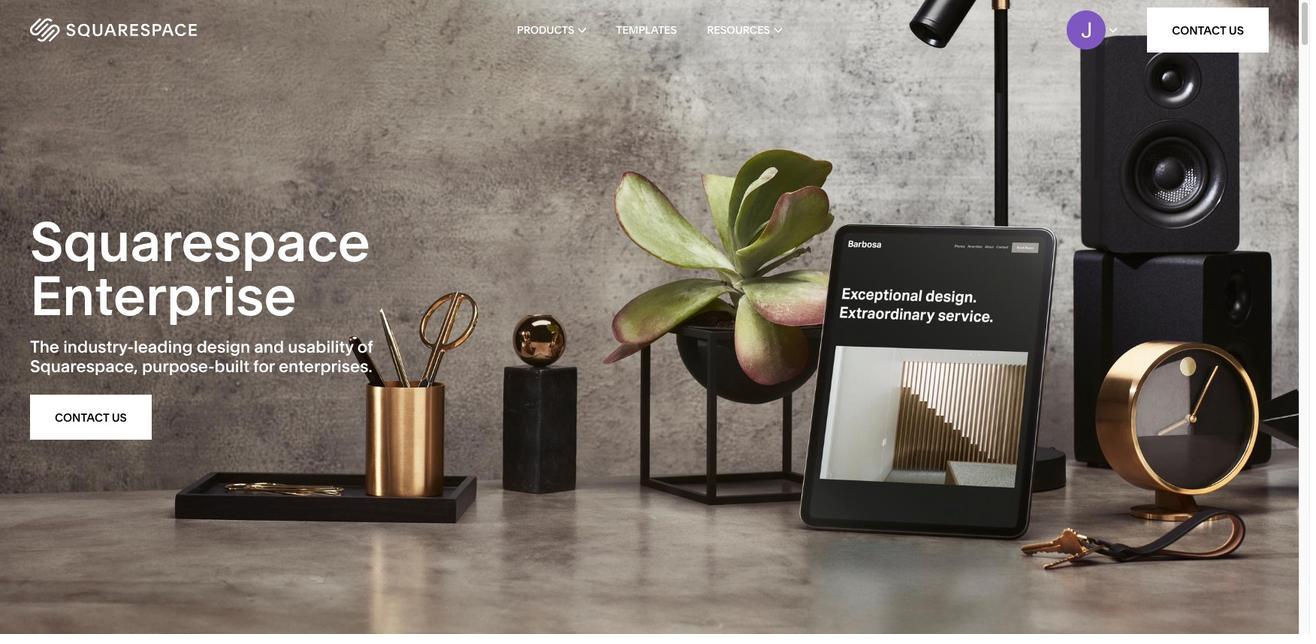 Task type: describe. For each thing, give the bounding box(es) containing it.
squarespace logo image
[[30, 18, 197, 42]]

0 horizontal spatial us
[[112, 411, 127, 425]]

0 horizontal spatial contact us link
[[30, 395, 152, 440]]

0 vertical spatial contact us
[[1172, 23, 1244, 37]]

0 horizontal spatial contact
[[55, 411, 109, 425]]

squarespace logo link
[[30, 18, 278, 42]]

built
[[215, 357, 249, 377]]

leading
[[134, 337, 193, 357]]

0 vertical spatial contact
[[1172, 23, 1226, 37]]

templates
[[616, 23, 677, 37]]

of
[[357, 337, 373, 357]]



Task type: vqa. For each thing, say whether or not it's contained in the screenshot.
COMMUNITY
no



Task type: locate. For each thing, give the bounding box(es) containing it.
1 horizontal spatial contact
[[1172, 23, 1226, 37]]

templates link
[[616, 0, 677, 60]]

resources
[[707, 23, 770, 37]]

contact
[[1172, 23, 1226, 37], [55, 411, 109, 425]]

1 horizontal spatial contact us
[[1172, 23, 1244, 37]]

0 horizontal spatial contact us
[[55, 411, 127, 425]]

squarespace,
[[30, 357, 138, 377]]

1 horizontal spatial us
[[1229, 23, 1244, 37]]

resources button
[[707, 0, 782, 60]]

0 vertical spatial us
[[1229, 23, 1244, 37]]

enterprise
[[30, 263, 296, 329]]

1 vertical spatial us
[[112, 411, 127, 425]]

squarespace
[[30, 209, 370, 275]]

squarespace enterprise
[[30, 209, 370, 329]]

1 vertical spatial contact us link
[[30, 395, 152, 440]]

products button
[[517, 0, 586, 60]]

and
[[254, 337, 284, 357]]

the industry-leading design and usability of squarespace, purpose-built for enterprises.
[[30, 337, 373, 377]]

enterprises.
[[279, 357, 372, 377]]

for
[[253, 357, 275, 377]]

contact us link
[[1147, 8, 1269, 53], [30, 395, 152, 440]]

the
[[30, 337, 59, 357]]

1 horizontal spatial contact us link
[[1147, 8, 1269, 53]]

purpose-
[[142, 357, 215, 377]]

1 vertical spatial contact
[[55, 411, 109, 425]]

1 vertical spatial contact us
[[55, 411, 127, 425]]

0 vertical spatial contact us link
[[1147, 8, 1269, 53]]

products
[[517, 23, 574, 37]]

usability
[[288, 337, 354, 357]]

design
[[197, 337, 250, 357]]

contact us
[[1172, 23, 1244, 37], [55, 411, 127, 425]]

us
[[1229, 23, 1244, 37], [112, 411, 127, 425]]

industry-
[[63, 337, 134, 357]]



